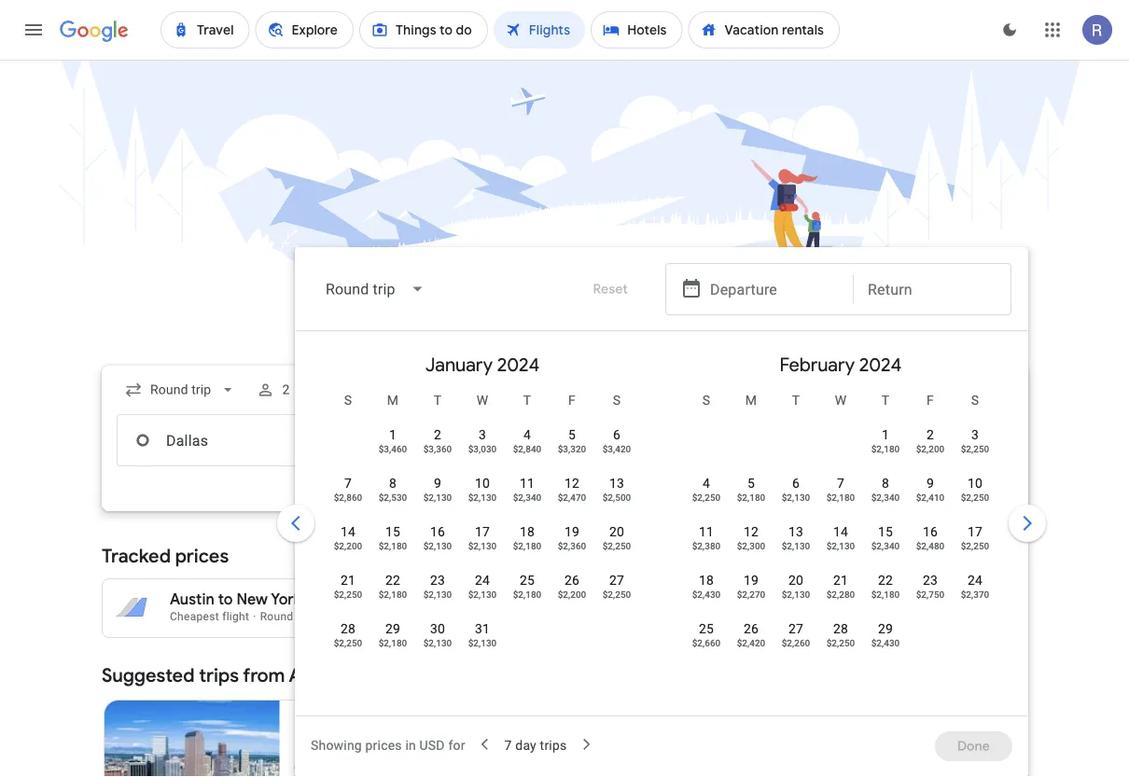 Task type: vqa. For each thing, say whether or not it's contained in the screenshot.


Task type: describe. For each thing, give the bounding box(es) containing it.
round trip
[[260, 611, 314, 624]]

18 $2,430
[[692, 573, 721, 600]]

7 for 7 day trips
[[505, 738, 512, 754]]

11 $2,380
[[692, 524, 721, 552]]

sat, jan 20 element
[[610, 523, 625, 542]]

9 $2,130
[[424, 476, 452, 503]]

austin inside region
[[289, 664, 344, 688]]

newark
[[324, 591, 378, 610]]

, 2275 us dollars element
[[827, 589, 855, 600]]

, 3320 us dollars element
[[558, 443, 587, 455]]

3 for january 2024
[[479, 427, 486, 443]]

showing prices in usd for
[[311, 738, 465, 754]]

, 2359 us dollars element
[[558, 541, 587, 552]]

21 for 21 $2,280
[[834, 573, 849, 588]]

fri, jan 19 element
[[565, 523, 580, 542]]

$2,370
[[961, 589, 990, 600]]

27 $2,260
[[782, 621, 811, 649]]

$2,180 for mon, feb 5 element
[[737, 492, 766, 503]]

4 $2,250
[[692, 476, 721, 503]]

29 $2,430
[[872, 621, 900, 649]]

thu, feb 1 element
[[882, 426, 890, 444]]

, 2125 us dollars element for 30
[[424, 638, 452, 649]]

all
[[992, 548, 1006, 565]]

about
[[886, 602, 916, 615]]

wed, feb 7 element
[[837, 474, 845, 493]]

february 2024
[[780, 353, 902, 377]]

Departure text field
[[710, 264, 839, 315]]

7 for 7 $2,180
[[837, 476, 845, 491]]

$3,420
[[603, 443, 631, 455]]

11 $2,340
[[513, 476, 542, 503]]

$3,360
[[424, 443, 452, 455]]

mon, jan 1 element
[[389, 426, 397, 444]]

$2,130 for 17
[[468, 541, 497, 552]]

austin to new york or newark
[[170, 591, 378, 610]]

1 horizontal spatial and
[[949, 587, 968, 600]]

13 $2,500
[[603, 476, 631, 503]]

4 for 4 $2,250
[[703, 476, 711, 491]]

f for february 2024
[[927, 393, 935, 408]]

previous image
[[274, 501, 318, 546]]

20 $2,130
[[782, 573, 811, 600]]

changes.
[[635, 617, 682, 630]]

5 $2,180
[[737, 476, 766, 503]]

$2,430 for 18
[[692, 589, 721, 600]]

6 for 6 $3,420
[[613, 427, 621, 443]]

sun, jan 14 element
[[341, 523, 356, 542]]

$2,250 for wed, feb 28 element
[[827, 638, 855, 649]]

21 $2,280
[[827, 573, 855, 600]]

thu, feb 22 element
[[878, 571, 894, 590]]

154 US dollars text field
[[509, 591, 542, 610]]

$2,130 for 24
[[468, 589, 497, 600]]

check
[[733, 602, 764, 615]]

10 for 10 $2,130
[[475, 476, 490, 491]]

sun, jan 21 element
[[341, 571, 356, 590]]

, 2496 us dollars element
[[603, 492, 631, 503]]

prices inside google flights can help you track prices for selected flights and destinations. we'll check daily and let you know about significant price changes.
[[812, 587, 844, 600]]

$2,340 up the thu, feb 22 element
[[872, 541, 900, 552]]

23 $2,750
[[917, 573, 945, 600]]

1 for february 2024
[[882, 427, 890, 443]]

18 $2,180
[[513, 524, 542, 552]]

3 $2,250
[[961, 427, 990, 455]]

for inside "flight" search field
[[449, 738, 465, 754]]

28 for wed, feb 28 element
[[834, 621, 849, 637]]

1 s from the left
[[344, 393, 352, 408]]

, 2125 us dollars element for 24
[[468, 589, 497, 600]]

, 2465 us dollars element
[[558, 492, 587, 503]]

15 for 15 $2,180
[[386, 524, 401, 540]]

14 $2,130
[[827, 524, 855, 552]]

, 2251 us dollars element for 21
[[334, 589, 363, 600]]

2 for 2 $2,200
[[927, 427, 935, 443]]

29 for 29 $2,430
[[878, 621, 894, 637]]

12 $2,300
[[737, 524, 766, 552]]

$2,430 for 29
[[872, 638, 900, 649]]

trips inside "flight" search field
[[540, 738, 567, 754]]

$2,200 for 14
[[334, 541, 363, 552]]

$2,270
[[737, 589, 766, 600]]

31
[[475, 621, 490, 637]]

wed, jan 10 element
[[475, 474, 490, 493]]

22 for the thu, feb 22 element
[[878, 573, 894, 588]]

13 for 13 $2,130
[[789, 524, 804, 540]]

in
[[406, 738, 416, 754]]

7 day trips
[[505, 738, 567, 754]]

30
[[430, 621, 445, 637]]

2 for 2
[[282, 382, 290, 398]]

19 $2,360
[[558, 524, 587, 552]]

, 2125 us dollars element for 14
[[827, 541, 855, 552]]

1 t from the left
[[434, 393, 442, 408]]

wed, jan 24 element
[[475, 571, 490, 590]]

, 2272 us dollars element
[[737, 589, 766, 600]]

20 $2,250
[[603, 524, 631, 552]]

prices for tracked prices
[[175, 544, 229, 568]]

thu, jan 18 element
[[520, 523, 535, 542]]

sat, jan 13 element
[[610, 474, 625, 493]]

$2,180 for wed, feb 7 element
[[827, 492, 855, 503]]

, 2199 us dollars element for 2
[[917, 443, 945, 455]]

$2,250 for sun, feb 4 element
[[692, 492, 721, 503]]

sat, feb 17 element
[[968, 523, 983, 542]]

24 $2,130
[[468, 573, 497, 600]]

f for january 2024
[[569, 393, 576, 408]]

tue, feb 27 element
[[789, 620, 804, 639]]

26 $2,200
[[558, 573, 587, 600]]

2 t from the left
[[524, 393, 531, 408]]

sun, feb 18 element
[[699, 571, 714, 590]]

27 for 27 $2,260
[[789, 621, 804, 637]]

0 horizontal spatial and
[[795, 602, 815, 615]]

$2,130 for 23
[[424, 589, 452, 600]]

$2,200 for 26
[[558, 589, 587, 600]]

thu, feb 8 element
[[882, 474, 890, 493]]

16 for 16 $2,130
[[430, 524, 445, 540]]

2 $3,360
[[424, 427, 452, 455]]

6 $2,130
[[782, 476, 811, 503]]

$2,260
[[782, 638, 811, 649]]

$2,180 for mon, jan 29 element
[[379, 638, 407, 649]]

16 $2,480
[[917, 524, 945, 552]]

row containing 4
[[684, 466, 998, 519]]

17 for 17 $2,250
[[968, 524, 983, 540]]

$2,250 for 'sat, jan 20' element
[[603, 541, 631, 552]]

, 2125 us dollars element for 23
[[424, 589, 452, 600]]

mon, jan 29 element
[[386, 620, 401, 639]]

thu, feb 15 element
[[878, 523, 894, 542]]

2024 for february 2024
[[860, 353, 902, 377]]

, 2433 us dollars element
[[692, 589, 721, 600]]

january 2024
[[425, 353, 540, 377]]

, 2125 us dollars element for 10
[[468, 492, 497, 503]]

, 2251 us dollars element for 27
[[603, 589, 631, 600]]

row containing 25
[[684, 612, 908, 665]]

tue, jan 30 element
[[430, 620, 445, 639]]

january
[[425, 353, 493, 377]]

Flight search field
[[87, 247, 1050, 778]]

$2,840
[[513, 443, 542, 455]]

$2,480
[[917, 541, 945, 552]]

fri, jan 5 element
[[569, 426, 576, 444]]

26 for 26 $2,200
[[565, 573, 580, 588]]

8 $2,340
[[872, 476, 900, 503]]

$2,180 for the thu, feb 22 element
[[872, 589, 900, 600]]

, 2177 us dollars element for wed, feb 7 element
[[827, 492, 855, 503]]

february
[[780, 353, 855, 377]]

$2,130 for 30
[[424, 638, 452, 649]]

view
[[959, 548, 989, 565]]

sat, jan 27 element
[[610, 571, 625, 590]]

thu, jan 25 element
[[520, 571, 535, 590]]

Return text field
[[868, 415, 997, 466]]

$2,180 for mon, jan 15 element
[[379, 541, 407, 552]]

, 3030 us dollars element
[[468, 443, 497, 455]]

row containing 21
[[326, 563, 640, 616]]

2024 for january 2024
[[497, 353, 540, 377]]

tracked prices
[[102, 544, 229, 568]]

usd
[[420, 738, 445, 754]]

nov
[[295, 736, 318, 752]]

$2,360
[[558, 541, 587, 552]]

8 for 8 $2,530
[[389, 476, 397, 491]]

york
[[271, 591, 302, 610]]

$2,470
[[558, 492, 587, 503]]

$2,250 for sat, jan 27 element
[[603, 589, 631, 600]]

, 2177 us dollars element for thu, jan 25 'element' at the bottom of the page
[[513, 589, 542, 600]]

$2,130 for 13
[[782, 541, 811, 552]]

trip
[[297, 611, 314, 624]]

17 $2,130
[[468, 524, 497, 552]]

30 $2,130
[[424, 621, 452, 649]]

$2,280
[[827, 589, 855, 600]]

sun, jan 7 element
[[344, 474, 352, 493]]

7 $2,860
[[334, 476, 363, 503]]

round
[[260, 611, 294, 624]]

or
[[306, 591, 321, 610]]

wed, feb 14 element
[[834, 523, 849, 542]]

1 vertical spatial you
[[834, 602, 852, 615]]

$2,420
[[737, 638, 766, 649]]

selected
[[865, 587, 909, 600]]

row containing 14
[[326, 514, 640, 568]]

track
[[782, 587, 809, 600]]

Return text field
[[868, 264, 997, 315]]

22 $2,180 for the thu, feb 22 element
[[872, 573, 900, 600]]

know
[[855, 602, 883, 615]]

next image
[[1006, 501, 1050, 546]]

showing
[[311, 738, 362, 754]]

5 for 5 $2,180
[[748, 476, 755, 491]]

sat, jan 6 element
[[613, 426, 621, 444]]

fri, feb 9 element
[[927, 474, 935, 493]]

suggested
[[102, 664, 195, 688]]

, 2418 us dollars element
[[737, 638, 766, 649]]

15 $2,340
[[872, 524, 900, 552]]

, 3461 us dollars element
[[379, 443, 407, 455]]

10 $2,130
[[468, 476, 497, 503]]

, 2125 us dollars element for 31
[[468, 638, 497, 649]]

$2,180 for thu, jan 25 'element' at the bottom of the page
[[513, 589, 542, 600]]

$2,380
[[692, 541, 721, 552]]

change appearance image
[[988, 7, 1033, 52]]

$2,130 for 31
[[468, 638, 497, 649]]

flights inside google flights can help you track prices for selected flights and destinations. we'll check daily and let you know about significant price changes.
[[675, 587, 710, 600]]

$2,180 for thu, jan 18 element
[[513, 541, 542, 552]]

, 2125 us dollars element for 13
[[782, 541, 811, 552]]

3 t from the left
[[792, 393, 800, 408]]

can
[[713, 587, 732, 600]]



Task type: locate. For each thing, give the bounding box(es) containing it.
12 inside 12 $2,300
[[744, 524, 759, 540]]

29 inside 29 $2,180
[[386, 621, 401, 637]]

t
[[434, 393, 442, 408], [524, 393, 531, 408], [792, 393, 800, 408], [882, 393, 890, 408]]

sun, feb 11 element
[[699, 523, 714, 542]]

1 vertical spatial 6
[[793, 476, 800, 491]]

5 inside 5 $3,320
[[569, 427, 576, 443]]

9 inside 9 $2,410
[[927, 476, 935, 491]]

20 inside 20 $2,250
[[610, 524, 625, 540]]

swap origin and destination. image
[[373, 429, 395, 452]]

19 inside the '19 $2,270'
[[744, 573, 759, 588]]

, 2251 us dollars element up sat, jan 27 element
[[603, 541, 631, 552]]

main menu image
[[22, 19, 45, 41]]

sun, feb 25 element
[[699, 620, 714, 639]]

prices for showing prices in usd for
[[366, 738, 402, 754]]

, 3359 us dollars element
[[424, 443, 452, 455]]

7
[[344, 476, 352, 491], [837, 476, 845, 491], [505, 738, 512, 754]]

, 2177 us dollars element for mon, jan 22 element
[[379, 589, 407, 600]]

$2,250 for sun, jan 21 'element'
[[334, 589, 363, 600]]

14 inside 14 $2,200
[[341, 524, 356, 540]]

25 for 25 $2,180
[[520, 573, 535, 588]]

11 up the $2,380
[[699, 524, 714, 540]]

16 for 16 $2,480
[[923, 524, 938, 540]]

, 2751 us dollars element
[[917, 589, 945, 600]]

, 2660 us dollars element
[[692, 638, 721, 649]]

5 for 5 $3,320
[[569, 427, 576, 443]]

22 $2,180 inside the "january 2024" row group
[[379, 573, 407, 600]]

15 for 15 $2,340
[[878, 524, 894, 540]]

$2,130 up 31
[[468, 589, 497, 600]]

0 vertical spatial 19
[[565, 524, 580, 540]]

$2,500
[[603, 492, 631, 503]]

20 up the "daily"
[[789, 573, 804, 588]]

, 2125 us dollars element down 31
[[468, 638, 497, 649]]

, 2125 us dollars element for 16
[[424, 541, 452, 552]]

1 horizontal spatial 26
[[744, 621, 759, 637]]

None text field
[[117, 415, 380, 467]]

, 2199 us dollars element
[[917, 443, 945, 455], [334, 541, 363, 552], [558, 589, 587, 600]]

, 2177 us dollars element for thu, feb 1 element on the bottom right of the page
[[872, 443, 900, 455]]

10 down , 3030 us dollars element in the left of the page
[[475, 476, 490, 491]]

28 $2,250 for wed, feb 28 element
[[827, 621, 855, 649]]

flights
[[489, 266, 641, 332], [675, 587, 710, 600]]

29 inside 29 $2,430
[[878, 621, 894, 637]]

nonstop
[[317, 755, 368, 770]]

0 horizontal spatial 17
[[475, 524, 490, 540]]

let
[[818, 602, 831, 615]]

, 2125 us dollars element up the 30 at the left bottom
[[424, 589, 452, 600]]

13 for 13 $2,500
[[610, 476, 625, 491]]

24 down 17 $2,130
[[475, 573, 490, 588]]

4 inside 4 $2,840
[[524, 427, 531, 443]]

t down february
[[792, 393, 800, 408]]

, 2125 us dollars element up "wed, feb 21" element
[[827, 541, 855, 552]]

26 for 26 $2,420
[[744, 621, 759, 637]]

tue, feb 6 element
[[793, 474, 800, 493]]

17 inside 17 $2,130
[[475, 524, 490, 540]]

, 2125 us dollars element up tue, feb 20 element
[[782, 541, 811, 552]]

t up tue, jan 2 element
[[434, 393, 442, 408]]

mon, jan 22 element
[[386, 571, 401, 590]]

, 2411 us dollars element
[[917, 492, 945, 503]]

$2,130 up the "daily"
[[782, 589, 811, 600]]

21 inside '21 $2,250'
[[341, 573, 356, 588]]

3 inside 3 $3,030
[[479, 427, 486, 443]]

0 horizontal spatial 24
[[475, 573, 490, 588]]

fri, jan 12 element
[[565, 474, 580, 493]]

1 horizontal spatial for
[[847, 587, 862, 600]]

27 inside 27 $2,250
[[610, 573, 625, 588]]

28 down newark at left bottom
[[341, 621, 356, 637]]

1 vertical spatial 27
[[789, 621, 804, 637]]

13
[[610, 476, 625, 491], [789, 524, 804, 540]]

19 for 19 $2,270
[[744, 573, 759, 588]]

1 horizontal spatial 9
[[927, 476, 935, 491]]

1 horizontal spatial 11
[[699, 524, 714, 540]]

0 horizontal spatial 25
[[520, 573, 535, 588]]

1 10 from the left
[[475, 476, 490, 491]]

10 down 3 $2,250
[[968, 476, 983, 491]]

6 for 6 $2,130
[[793, 476, 800, 491]]

1 horizontal spatial 13
[[789, 524, 804, 540]]

1 horizontal spatial 3
[[972, 427, 979, 443]]

f inside 'row group'
[[927, 393, 935, 408]]

31 $2,130
[[468, 621, 497, 649]]

12 up , 2465 us dollars element
[[565, 476, 580, 491]]

daily
[[767, 602, 792, 615]]

8 for 8 $2,340
[[882, 476, 890, 491]]

24 inside 24 $2,130
[[475, 573, 490, 588]]

23 inside 23 $2,750
[[923, 573, 938, 588]]

, 2125 us dollars element up the 'tue, feb 13' element at the right bottom of the page
[[782, 492, 811, 503]]

0 horizontal spatial 22
[[386, 573, 401, 588]]

sat, feb 24 element
[[968, 571, 983, 590]]

4 – 11
[[322, 736, 359, 752]]

24 up $2,370
[[968, 573, 983, 588]]

28 $2,250 inside february 2024 'row group'
[[827, 621, 855, 649]]

0 vertical spatial , 2337 us dollars element
[[513, 492, 542, 503]]

, 2254 us dollars element
[[827, 638, 855, 649]]

11 for 11 $2,380
[[699, 524, 714, 540]]

, 3420 us dollars element
[[603, 443, 631, 455]]

0 vertical spatial flights
[[489, 266, 641, 332]]

, 2430 us dollars element
[[872, 638, 900, 649]]

, 2251 us dollars element for 10
[[961, 492, 990, 503]]

1 $2,180
[[872, 427, 900, 455]]

11
[[520, 476, 535, 491], [699, 524, 714, 540]]

9 for 9 $2,410
[[927, 476, 935, 491]]

0 horizontal spatial $2,430
[[692, 589, 721, 600]]

$2,250 up sat, jan 27 element
[[603, 541, 631, 552]]

, 2337 us dollars element up thu, jan 18 element
[[513, 492, 542, 503]]

1 up $3,460
[[389, 427, 397, 443]]

0 vertical spatial 18
[[520, 524, 535, 540]]

row
[[371, 410, 640, 471], [864, 410, 998, 471], [326, 466, 640, 519], [684, 466, 998, 519], [326, 514, 640, 568], [684, 514, 998, 568], [326, 563, 640, 616], [684, 563, 998, 616], [326, 612, 505, 665], [684, 612, 908, 665]]

prices up hr
[[366, 738, 402, 754]]

14 for 14 $2,130
[[834, 524, 849, 540]]

21 for 21 $2,250
[[341, 573, 356, 588]]

2 vertical spatial 27
[[406, 755, 421, 770]]

w down february 2024 on the right top of page
[[835, 393, 847, 408]]

20 inside 20 $2,130
[[789, 573, 804, 588]]

13 down 6 $2,130
[[789, 524, 804, 540]]

you down $2,280
[[834, 602, 852, 615]]

2 17 from the left
[[968, 524, 983, 540]]

28 up , 2254 us dollars element
[[834, 621, 849, 637]]

3 up the $3,030
[[479, 427, 486, 443]]

19
[[565, 524, 580, 540], [744, 573, 759, 588]]

$2,430 down about
[[872, 638, 900, 649]]

2 14 from the left
[[834, 524, 849, 540]]

0 vertical spatial prices
[[175, 544, 229, 568]]

1 vertical spatial 20
[[789, 573, 804, 588]]

1 29 from the left
[[386, 621, 401, 637]]

27 up $2,260
[[789, 621, 804, 637]]

prices inside "flight" search field
[[366, 738, 402, 754]]

february 2024 row group
[[662, 339, 1020, 709]]

, 2251 us dollars element for 17
[[961, 541, 990, 552]]

0 horizontal spatial 23
[[430, 573, 445, 588]]

29
[[386, 621, 401, 637], [878, 621, 894, 637]]

wed, feb 21 element
[[834, 571, 849, 590]]

, 2344 us dollars element
[[872, 492, 900, 503]]

w inside february 2024 'row group'
[[835, 393, 847, 408]]

$2,180
[[872, 443, 900, 455], [737, 492, 766, 503], [827, 492, 855, 503], [379, 541, 407, 552], [513, 541, 542, 552], [379, 589, 407, 600], [513, 589, 542, 600], [872, 589, 900, 600], [379, 638, 407, 649]]

1 horizontal spatial austin
[[289, 664, 344, 688]]

f up fri, jan 5 element
[[569, 393, 576, 408]]

, 2251 us dollars element for 3
[[961, 443, 990, 455]]

2 vertical spatial , 2199 us dollars element
[[558, 589, 587, 600]]

, 2534 us dollars element
[[379, 492, 407, 503]]

5
[[569, 427, 576, 443], [748, 476, 755, 491]]

15 down , 2534 us dollars element
[[386, 524, 401, 540]]

15 inside 15 $2,340
[[878, 524, 894, 540]]

w inside the "january 2024" row group
[[477, 393, 489, 408]]

hr
[[390, 755, 402, 770]]

tue, jan 16 element
[[430, 523, 445, 542]]

1 vertical spatial for
[[449, 738, 465, 754]]

0 horizontal spatial 8
[[389, 476, 397, 491]]

1 horizontal spatial prices
[[366, 738, 402, 754]]

2 15 from the left
[[878, 524, 894, 540]]

0 horizontal spatial 3
[[479, 427, 486, 443]]

2 inside "popup button"
[[282, 382, 290, 398]]

27 left google
[[610, 573, 625, 588]]

, 2125 us dollars element for 17
[[468, 541, 497, 552]]

$2,250 for sun, jan 28 "element"
[[334, 638, 363, 649]]

0 horizontal spatial 6
[[613, 427, 621, 443]]

1 vertical spatial austin
[[289, 664, 344, 688]]

1 15 from the left
[[386, 524, 401, 540]]

, 2838 us dollars element
[[513, 443, 542, 455]]

2 hr 27 min
[[379, 755, 446, 770]]

, 2125 us dollars element down the 30 at the left bottom
[[424, 638, 452, 649]]

, 2481 us dollars element
[[917, 541, 945, 552]]

8 up ", 2344 us dollars" element
[[882, 476, 890, 491]]

s up sun, feb 4 element
[[703, 393, 711, 408]]

m inside the "january 2024" row group
[[387, 393, 399, 408]]

1 horizontal spatial 28
[[834, 621, 849, 637]]

2 horizontal spatial , 2199 us dollars element
[[917, 443, 945, 455]]

22 $2,180
[[379, 573, 407, 600], [872, 573, 900, 600]]

1 horizontal spatial 20
[[789, 573, 804, 588]]

2 24 from the left
[[968, 573, 983, 588]]

mon, feb 5 element
[[748, 474, 755, 493]]

7 right tue, feb 6 element
[[837, 476, 845, 491]]

$2,130
[[424, 492, 452, 503], [468, 492, 497, 503], [782, 492, 811, 503], [424, 541, 452, 552], [468, 541, 497, 552], [782, 541, 811, 552], [827, 541, 855, 552], [424, 589, 452, 600], [468, 589, 497, 600], [782, 589, 811, 600], [424, 638, 452, 649], [468, 638, 497, 649]]

1 28 from the left
[[341, 621, 356, 637]]

8 $2,530
[[379, 476, 407, 503]]

16 up ', 2481 us dollars' element
[[923, 524, 938, 540]]

2 16 from the left
[[923, 524, 938, 540]]

10 for 10 $2,250
[[968, 476, 983, 491]]

, 2337 us dollars element
[[513, 492, 542, 503], [872, 541, 900, 552]]

5 up , 3320 us dollars element
[[569, 427, 576, 443]]

1 horizontal spatial 1
[[882, 427, 890, 443]]

from
[[243, 664, 285, 688]]

2 inside 2 $2,200
[[927, 427, 935, 443]]

google
[[635, 587, 672, 600]]

1 1 from the left
[[389, 427, 397, 443]]

2 s from the left
[[613, 393, 621, 408]]

row containing 18
[[684, 563, 998, 616]]

1 21 from the left
[[341, 573, 356, 588]]

1 vertical spatial 11
[[699, 524, 714, 540]]

$2,340 inside the "january 2024" row group
[[513, 492, 542, 503]]

austin up denver at the left bottom of the page
[[289, 664, 344, 688]]

mon, jan 8 element
[[389, 474, 397, 493]]

, 2858 us dollars element
[[334, 492, 363, 503]]

1 8 from the left
[[389, 476, 397, 491]]

f up fri, feb 2 element
[[927, 393, 935, 408]]

help
[[736, 587, 758, 600]]

16 $2,130
[[424, 524, 452, 552]]

fri, feb 16 element
[[923, 523, 938, 542]]

21 up $2,280
[[834, 573, 849, 588]]

15 inside 15 $2,180
[[386, 524, 401, 540]]

2024 right january
[[497, 353, 540, 377]]

25 $2,180
[[513, 573, 542, 600]]

0 vertical spatial 6
[[613, 427, 621, 443]]

4 t from the left
[[882, 393, 890, 408]]

$2,250 up sun, jan 28 "element"
[[334, 589, 363, 600]]

23 down 16 $2,130
[[430, 573, 445, 588]]

$2,750
[[917, 589, 945, 600]]

, 2367 us dollars element
[[961, 589, 990, 600]]

14 for 14 $2,200
[[341, 524, 356, 540]]

$2,200 inside february 2024 'row group'
[[917, 443, 945, 455]]

grid containing january 2024
[[303, 339, 1020, 727]]

f inside the "january 2024" row group
[[569, 393, 576, 408]]

17 for 17 $2,130
[[475, 524, 490, 540]]

1 vertical spatial flights
[[675, 587, 710, 600]]

0 vertical spatial $2,430
[[692, 589, 721, 600]]

january 2024 row group
[[303, 339, 662, 709]]

4 $2,840
[[513, 427, 542, 455]]

22 inside the "january 2024" row group
[[386, 573, 401, 588]]

tracked
[[102, 544, 171, 568]]

2 button
[[249, 368, 323, 413]]

0 horizontal spatial 5
[[569, 427, 576, 443]]

9 for 9 $2,130
[[434, 476, 442, 491]]

row containing 28
[[326, 612, 505, 665]]

for right usd at the bottom
[[449, 738, 465, 754]]

$2,130 for 10
[[468, 492, 497, 503]]

16 inside the 16 $2,480
[[923, 524, 938, 540]]

23 inside the 23 $2,130
[[430, 573, 445, 588]]

1 vertical spatial prices
[[812, 587, 844, 600]]

29 $2,180
[[379, 621, 407, 649]]

25 up 154 us dollars text field
[[520, 573, 535, 588]]

, 2199 us dollars element for 26
[[558, 589, 587, 600]]

0 vertical spatial 12
[[565, 476, 580, 491]]

tue, jan 2 element
[[434, 426, 442, 444]]

1 horizontal spatial 6
[[793, 476, 800, 491]]

1 f from the left
[[569, 393, 576, 408]]

suggested trips from austin
[[102, 664, 344, 688]]

1 horizontal spatial 25
[[699, 621, 714, 637]]

1 horizontal spatial 4
[[703, 476, 711, 491]]

2 vertical spatial $2,200
[[558, 589, 587, 600]]

1 3 from the left
[[479, 427, 486, 443]]

7 for 7 $2,860
[[344, 476, 352, 491]]

we'll
[[706, 602, 730, 615]]

price
[[978, 602, 1004, 615]]

2 3 from the left
[[972, 427, 979, 443]]

19 up $2,360
[[565, 524, 580, 540]]

$2,340 for february 2024
[[872, 492, 900, 503]]

21 inside 21 $2,280
[[834, 573, 849, 588]]

sun, jan 28 element
[[341, 620, 356, 639]]

search button
[[515, 491, 614, 528]]

$2,180 for thu, feb 1 element on the bottom right of the page
[[872, 443, 900, 455]]

, 2125 us dollars element up "wed, jan 24" element
[[468, 541, 497, 552]]

prices up let
[[812, 587, 844, 600]]

10 inside 10 $2,250
[[968, 476, 983, 491]]

2 8 from the left
[[882, 476, 890, 491]]

, 2177 us dollars element for thu, jan 18 element
[[513, 541, 542, 552]]

0 horizontal spatial 9
[[434, 476, 442, 491]]

23 for 23 $2,750
[[923, 573, 938, 588]]

1 24 from the left
[[475, 573, 490, 588]]

9 inside 9 $2,130
[[434, 476, 442, 491]]

, 2125 us dollars element for 9
[[424, 492, 452, 503]]

0 horizontal spatial 15
[[386, 524, 401, 540]]

1 horizontal spatial flights
[[675, 587, 710, 600]]

$2,250 left google
[[603, 589, 631, 600]]

1 23 from the left
[[430, 573, 445, 588]]

0 horizontal spatial 28 $2,250
[[334, 621, 363, 649]]

2 for 2 hr 27 min
[[379, 755, 387, 770]]

24 inside 24 $2,370
[[968, 573, 983, 588]]

m inside february 2024 'row group'
[[746, 393, 757, 408]]

$2,340 for january 2024
[[513, 492, 542, 503]]

thu, jan 4 element
[[524, 426, 531, 444]]

fri, jan 26 element
[[565, 571, 580, 590]]

19 for 19 $2,360
[[565, 524, 580, 540]]

2 w from the left
[[835, 393, 847, 408]]

, 2125 us dollars element
[[424, 492, 452, 503], [468, 492, 497, 503], [782, 492, 811, 503], [424, 541, 452, 552], [468, 541, 497, 552], [782, 541, 811, 552], [827, 541, 855, 552], [424, 589, 452, 600], [468, 589, 497, 600], [782, 589, 811, 600], [424, 638, 452, 649], [468, 638, 497, 649]]

4 s from the left
[[972, 393, 980, 408]]

, 2337 us dollars element for 11
[[513, 492, 542, 503]]

23 up the , 2751 us dollars element
[[923, 573, 938, 588]]

27 inside suggested trips from austin region
[[406, 755, 421, 770]]

, 2251 us dollars element down newark at left bottom
[[334, 638, 363, 649]]

m for february 2024
[[746, 393, 757, 408]]

1 horizontal spatial $2,200
[[558, 589, 587, 600]]

min
[[424, 755, 446, 770]]

4 left mon, feb 5 element
[[703, 476, 711, 491]]

sat, feb 3 element
[[972, 426, 979, 444]]

0 horizontal spatial 28
[[341, 621, 356, 637]]

1 vertical spatial 19
[[744, 573, 759, 588]]

day
[[516, 738, 537, 754]]

1 horizontal spatial 22 $2,180
[[872, 573, 900, 600]]

$2,130 down the 30 at the left bottom
[[424, 638, 452, 649]]

26 inside 26 $2,420
[[744, 621, 759, 637]]

, 2251 us dollars element up sun, feb 11 element
[[692, 492, 721, 503]]

20 for 20 $2,250
[[610, 524, 625, 540]]

4 up , 2838 us dollars element
[[524, 427, 531, 443]]

6 up $3,420 at the bottom
[[613, 427, 621, 443]]

1 horizontal spatial $2,430
[[872, 638, 900, 649]]

22 $2,180 up mon, jan 29 element
[[379, 573, 407, 600]]

wed, feb 28 element
[[834, 620, 849, 639]]

wed, jan 31 element
[[475, 620, 490, 639]]

trips right the day
[[540, 738, 567, 754]]

29 up ", 2430 us dollars" element
[[878, 621, 894, 637]]

1 horizontal spatial 16
[[923, 524, 938, 540]]

20
[[610, 524, 625, 540], [789, 573, 804, 588]]

0 horizontal spatial trips
[[199, 664, 239, 688]]

1 inside 1 $2,180
[[882, 427, 890, 443]]

sat, feb 10 element
[[968, 474, 983, 493]]

$2,250 for sat, feb 17 "element"
[[961, 541, 990, 552]]

0 horizontal spatial m
[[387, 393, 399, 408]]

18 up the , 2433 us dollars element
[[699, 573, 714, 588]]

0 vertical spatial 4
[[524, 427, 531, 443]]

sun, feb 4 element
[[703, 474, 711, 493]]

1 22 from the left
[[386, 573, 401, 588]]

26 down , 2359 us dollars element
[[565, 573, 580, 588]]

2 m from the left
[[746, 393, 757, 408]]

austin inside tracked prices region
[[170, 591, 215, 610]]

19 up , 2272 us dollars element
[[744, 573, 759, 588]]

1 horizontal spatial 19
[[744, 573, 759, 588]]

, 2251 us dollars element up sat, feb 10 "element" at the right bottom of page
[[961, 443, 990, 455]]

1 horizontal spatial 7
[[505, 738, 512, 754]]

tue, jan 23 element
[[430, 571, 445, 590]]

28 $2,250 for sun, jan 28 "element"
[[334, 621, 363, 649]]

for inside google flights can help you track prices for selected flights and destinations. we'll check daily and let you know about significant price changes.
[[847, 587, 862, 600]]

29 left the 30 at the left bottom
[[386, 621, 401, 637]]

wed, jan 3 element
[[479, 426, 486, 444]]

12 for 12 $2,470
[[565, 476, 580, 491]]

wed, jan 17 element
[[475, 523, 490, 542]]

16 inside 16 $2,130
[[430, 524, 445, 540]]

1 17 from the left
[[475, 524, 490, 540]]

28 $2,250 down let
[[827, 621, 855, 649]]

12 inside the 12 $2,470
[[565, 476, 580, 491]]

, 2263 us dollars element
[[782, 638, 811, 649]]

28 inside february 2024 'row group'
[[834, 621, 849, 637]]

f
[[569, 393, 576, 408], [927, 393, 935, 408]]

7 inside 7 $2,860
[[344, 476, 352, 491]]

2 28 from the left
[[834, 621, 849, 637]]

28 $2,250 inside the "january 2024" row group
[[334, 621, 363, 649]]

14 inside '14 $2,130'
[[834, 524, 849, 540]]

mon, feb 19 element
[[744, 571, 759, 590]]

0 horizontal spatial , 2199 us dollars element
[[334, 541, 363, 552]]

2 9 from the left
[[927, 476, 935, 491]]

you up the "daily"
[[761, 587, 779, 600]]

0 horizontal spatial f
[[569, 393, 576, 408]]

fri, feb 2 element
[[927, 426, 935, 444]]

0 horizontal spatial 22 $2,180
[[379, 573, 407, 600]]

1 vertical spatial 18
[[699, 573, 714, 588]]

$3,030
[[468, 443, 497, 455]]

13 inside the 13 $2,500
[[610, 476, 625, 491]]

2024 right february
[[860, 353, 902, 377]]

w for february
[[835, 393, 847, 408]]

27 inside 27 $2,260
[[789, 621, 804, 637]]

14
[[341, 524, 356, 540], [834, 524, 849, 540]]

mon, feb 26 element
[[744, 620, 759, 639]]

1 vertical spatial 4
[[703, 476, 711, 491]]

, 2177 us dollars element for mon, feb 5 element
[[737, 492, 766, 503]]

9 down $3,360
[[434, 476, 442, 491]]

0 horizontal spatial 11
[[520, 476, 535, 491]]

2 horizontal spatial $2,200
[[917, 443, 945, 455]]

, 2125 us dollars element for 6
[[782, 492, 811, 503]]

1 28 $2,250 from the left
[[334, 621, 363, 649]]

$2,860
[[334, 492, 363, 503]]

28 for sun, jan 28 "element"
[[341, 621, 356, 637]]

3 s from the left
[[703, 393, 711, 408]]

$2,130 up the tue, jan 16 element
[[424, 492, 452, 503]]

, 2125 us dollars element up 31
[[468, 589, 497, 600]]

0 horizontal spatial you
[[761, 587, 779, 600]]

, 2125 us dollars element up wed, jan 17 element
[[468, 492, 497, 503]]

1 vertical spatial 12
[[744, 524, 759, 540]]

0 horizontal spatial $2,200
[[334, 541, 363, 552]]

2024 inside 'row group'
[[860, 353, 902, 377]]

1 vertical spatial $2,430
[[872, 638, 900, 649]]

$2,340 up thu, feb 15 element at the bottom
[[872, 492, 900, 503]]

0 horizontal spatial w
[[477, 393, 489, 408]]

22 inside february 2024 'row group'
[[878, 573, 894, 588]]

for up know
[[847, 587, 862, 600]]

grid inside "flight" search field
[[303, 339, 1020, 727]]

grid
[[303, 339, 1020, 727]]

6
[[613, 427, 621, 443], [793, 476, 800, 491]]

18 inside 18 $2,180
[[520, 524, 535, 540]]

2 1 from the left
[[882, 427, 890, 443]]

2 inside suggested trips from austin region
[[379, 755, 387, 770]]

22 $2,180 up about
[[872, 573, 900, 600]]

12 for 12 $2,300
[[744, 524, 759, 540]]

2 28 $2,250 from the left
[[827, 621, 855, 649]]

24 for 24 $2,130
[[475, 573, 490, 588]]

26 inside 26 $2,200
[[565, 573, 580, 588]]

15
[[386, 524, 401, 540], [878, 524, 894, 540]]

, 2251 us dollars element
[[961, 443, 990, 455], [692, 492, 721, 503], [961, 492, 990, 503], [603, 541, 631, 552], [961, 541, 990, 552], [334, 589, 363, 600], [603, 589, 631, 600], [334, 638, 363, 649]]

6 inside 6 $3,420
[[613, 427, 621, 443]]

$2,250 down newark at left bottom
[[334, 638, 363, 649]]

1 horizontal spatial w
[[835, 393, 847, 408]]

$2,130 for 20
[[782, 589, 811, 600]]

17 up view
[[968, 524, 983, 540]]

trips
[[199, 664, 239, 688], [540, 738, 567, 754]]

18
[[520, 524, 535, 540], [699, 573, 714, 588]]

4 inside 4 $2,250
[[703, 476, 711, 491]]

$2,250
[[961, 443, 990, 455], [692, 492, 721, 503], [961, 492, 990, 503], [603, 541, 631, 552], [961, 541, 990, 552], [334, 589, 363, 600], [603, 589, 631, 600], [334, 638, 363, 649], [827, 638, 855, 649]]

12 $2,470
[[558, 476, 587, 503]]

3 for february 2024
[[972, 427, 979, 443]]

$2,300
[[737, 541, 766, 552]]

13 inside 13 $2,130
[[789, 524, 804, 540]]

0 vertical spatial 27
[[610, 573, 625, 588]]

$2,410
[[917, 492, 945, 503]]

11 down , 2838 us dollars element
[[520, 476, 535, 491]]

s up sat, feb 3 element
[[972, 393, 980, 408]]

4 for 4 $2,840
[[524, 427, 531, 443]]

22 $2,180 for mon, jan 22 element
[[379, 573, 407, 600]]

$2,200 up fri, feb 9 element
[[917, 443, 945, 455]]

$2,430
[[692, 589, 721, 600], [872, 638, 900, 649]]

search
[[556, 501, 599, 518]]

fri, feb 23 element
[[923, 571, 938, 590]]

m up mon, jan 1 element
[[387, 393, 399, 408]]

27
[[610, 573, 625, 588], [789, 621, 804, 637], [406, 755, 421, 770]]

m for january 2024
[[387, 393, 399, 408]]

2 22 $2,180 from the left
[[872, 573, 900, 600]]

18 for 18 $2,430
[[699, 573, 714, 588]]

2 2024 from the left
[[860, 353, 902, 377]]

20 for 20 $2,130
[[789, 573, 804, 588]]

1 horizontal spatial , 2199 us dollars element
[[558, 589, 587, 600]]

14 $2,200
[[334, 524, 363, 552]]

$2,250 down let
[[827, 638, 855, 649]]

22 down 15 $2,180 on the bottom
[[386, 573, 401, 588]]

13 $2,130
[[782, 524, 811, 552]]

denver nov 4 – 11
[[295, 716, 359, 752]]

, 2337 us dollars element up the thu, feb 22 element
[[872, 541, 900, 552]]

destinations.
[[635, 602, 703, 615]]

2 inside 2 $3,360
[[434, 427, 442, 443]]

22 $2,180 inside february 2024 'row group'
[[872, 573, 900, 600]]

2 29 from the left
[[878, 621, 894, 637]]

3 inside 3 $2,250
[[972, 427, 979, 443]]

tracked prices region
[[102, 534, 1028, 639]]

6 inside 6 $2,130
[[793, 476, 800, 491]]

1 22 $2,180 from the left
[[379, 573, 407, 600]]

1 14 from the left
[[341, 524, 356, 540]]

10
[[475, 476, 490, 491], [968, 476, 983, 491]]

, 2199 us dollars element for 14
[[334, 541, 363, 552]]

$2,130 for 6
[[782, 492, 811, 503]]

28 inside the "january 2024" row group
[[341, 621, 356, 637]]

trips inside region
[[199, 664, 239, 688]]

0 horizontal spatial 18
[[520, 524, 535, 540]]

, 2251 us dollars element for 20
[[603, 541, 631, 552]]

t up "thu, jan 4" element
[[524, 393, 531, 408]]

1 m from the left
[[387, 393, 399, 408]]

thu, feb 29 element
[[878, 620, 894, 639]]

1 16 from the left
[[430, 524, 445, 540]]

mon, feb 12 element
[[744, 523, 759, 542]]

0 horizontal spatial 10
[[475, 476, 490, 491]]

, 2251 us dollars element left the all
[[961, 541, 990, 552]]

7 $2,180
[[827, 476, 855, 503]]

tue, feb 13 element
[[789, 523, 804, 542]]

1 w from the left
[[477, 393, 489, 408]]

google flights can help you track prices for selected flights and destinations. we'll check daily and let you know about significant price changes.
[[635, 587, 1004, 630]]

1 9 from the left
[[434, 476, 442, 491]]

8 inside 8 $2,530
[[389, 476, 397, 491]]

, 2177 us dollars element
[[872, 443, 900, 455], [737, 492, 766, 503], [827, 492, 855, 503], [379, 541, 407, 552], [513, 541, 542, 552], [379, 589, 407, 600], [513, 589, 542, 600], [872, 589, 900, 600], [379, 638, 407, 649]]

25 for 25 $2,660
[[699, 621, 714, 637]]

17 inside 17 $2,250
[[968, 524, 983, 540]]

row containing 7
[[326, 466, 640, 519]]

26 up , 2418 us dollars element
[[744, 621, 759, 637]]

2 for 2 $3,360
[[434, 427, 442, 443]]

2 22 from the left
[[878, 573, 894, 588]]

0 horizontal spatial 2024
[[497, 353, 540, 377]]

7 inside 7 $2,180
[[837, 476, 845, 491]]

2 10 from the left
[[968, 476, 983, 491]]

5 inside 5 $2,180
[[748, 476, 755, 491]]

and down track on the right of page
[[795, 602, 815, 615]]

$2,250 left the all
[[961, 541, 990, 552]]

prices
[[175, 544, 229, 568], [812, 587, 844, 600], [366, 738, 402, 754]]

0 vertical spatial for
[[847, 587, 862, 600]]

view all
[[959, 548, 1006, 565]]

9 up '$2,410'
[[927, 476, 935, 491]]

, 2177 us dollars element for mon, jan 15 element
[[379, 541, 407, 552]]

26
[[565, 573, 580, 588], [744, 621, 759, 637]]

0 horizontal spatial 12
[[565, 476, 580, 491]]

row containing 11
[[684, 514, 998, 568]]

25 inside 25 $2,660
[[699, 621, 714, 637]]

2 23 from the left
[[923, 573, 938, 588]]

, 2295 us dollars element
[[737, 541, 766, 552]]

10 $2,250
[[961, 476, 990, 503]]

1 vertical spatial and
[[795, 602, 815, 615]]

1 horizontal spatial 22
[[878, 573, 894, 588]]

2 f from the left
[[927, 393, 935, 408]]

1 horizontal spatial f
[[927, 393, 935, 408]]

14 down 7 $2,180
[[834, 524, 849, 540]]

1 horizontal spatial 18
[[699, 573, 714, 588]]

, 2251 us dollars element for 4
[[692, 492, 721, 503]]

$2,250 up sat, feb 10 "element" at the right bottom of page
[[961, 443, 990, 455]]

2 vertical spatial prices
[[366, 738, 402, 754]]

$2,250 up sun, feb 11 element
[[692, 492, 721, 503]]

w up wed, jan 3 element
[[477, 393, 489, 408]]

1 inside 1 $3,460
[[389, 427, 397, 443]]

significant
[[919, 602, 975, 615]]

1 horizontal spatial m
[[746, 393, 757, 408]]

10 inside "10 $2,130"
[[475, 476, 490, 491]]

1 horizontal spatial 27
[[610, 573, 625, 588]]

15 $2,180
[[379, 524, 407, 552]]

24 $2,370
[[961, 573, 990, 600]]

suggested trips from austin region
[[102, 654, 1028, 778]]

12 up $2,300 in the right bottom of the page
[[744, 524, 759, 540]]

t up thu, feb 1 element on the bottom right of the page
[[882, 393, 890, 408]]

21 $2,250
[[334, 573, 363, 600]]

thu, jan 11 element
[[520, 474, 535, 493]]

tue, jan 9 element
[[434, 474, 442, 493]]

None field
[[311, 267, 440, 312], [117, 373, 245, 407], [311, 267, 440, 312], [117, 373, 245, 407]]

1 horizontal spatial 15
[[878, 524, 894, 540]]

1 vertical spatial 13
[[789, 524, 804, 540]]

0 vertical spatial you
[[761, 587, 779, 600]]

0 horizontal spatial austin
[[170, 591, 215, 610]]

$2,430 up the we'll on the right of page
[[692, 589, 721, 600]]

11 inside 11 $2,340
[[520, 476, 535, 491]]

25 inside 25 $2,180
[[520, 573, 535, 588]]

24 for 24 $2,370
[[968, 573, 983, 588]]

23 for 23 $2,130
[[430, 573, 445, 588]]

for
[[847, 587, 862, 600], [449, 738, 465, 754]]

17 down "10 $2,130"
[[475, 524, 490, 540]]

1 vertical spatial trips
[[540, 738, 567, 754]]

1 horizontal spatial trips
[[540, 738, 567, 754]]

$3,460
[[379, 443, 407, 455]]

mon, jan 15 element
[[386, 523, 401, 542]]

1 2024 from the left
[[497, 353, 540, 377]]

19 inside 19 $2,360
[[565, 524, 580, 540]]

1 horizontal spatial 2024
[[860, 353, 902, 377]]

1 vertical spatial 25
[[699, 621, 714, 637]]

27 for 27 $2,250
[[610, 573, 625, 588]]

2 21 from the left
[[834, 573, 849, 588]]

22
[[386, 573, 401, 588], [878, 573, 894, 588]]

11 inside 11 $2,380
[[699, 524, 714, 540]]

16
[[430, 524, 445, 540], [923, 524, 938, 540]]

1 for january 2024
[[389, 427, 397, 443]]

18 for 18 $2,180
[[520, 524, 535, 540]]

flight
[[222, 611, 249, 624]]

0 vertical spatial 26
[[565, 573, 580, 588]]

1 horizontal spatial 23
[[923, 573, 938, 588]]

18 inside 18 $2,430
[[699, 573, 714, 588]]

6 $3,420
[[603, 427, 631, 455]]

, 2177 us dollars element for the thu, feb 22 element
[[872, 589, 900, 600]]

$2,660
[[692, 638, 721, 649]]

0 horizontal spatial 14
[[341, 524, 356, 540]]

trips left from
[[199, 664, 239, 688]]

0 vertical spatial $2,200
[[917, 443, 945, 455]]

$2,200 for 2
[[917, 443, 945, 455]]

tue, feb 20 element
[[789, 571, 804, 590]]

0 horizontal spatial , 2337 us dollars element
[[513, 492, 542, 503]]

8 inside the 8 $2,340
[[882, 476, 890, 491]]

, 2379 us dollars element
[[692, 541, 721, 552]]

2024 inside row group
[[497, 353, 540, 377]]

9 $2,410
[[917, 476, 945, 503]]



